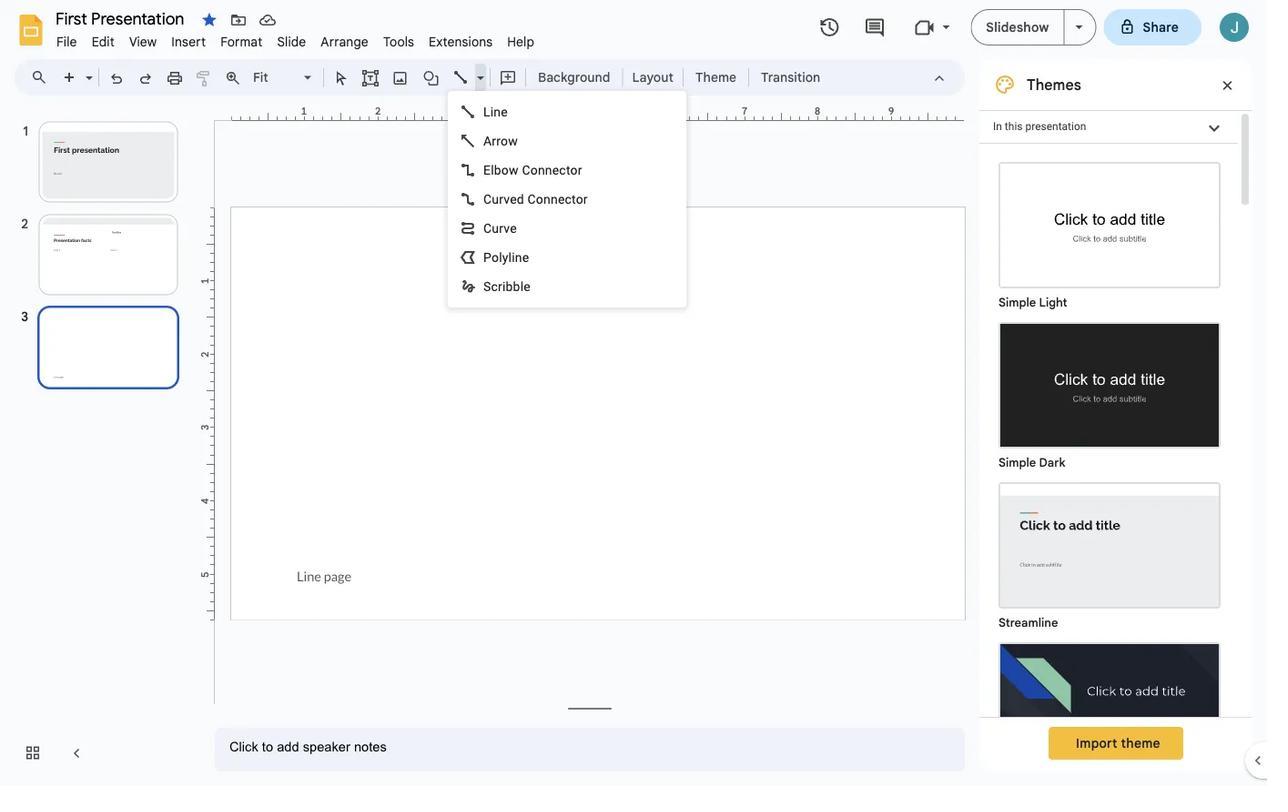 Task type: locate. For each thing, give the bounding box(es) containing it.
slide
[[277, 34, 306, 50]]

a rrow
[[483, 133, 518, 148]]

menu bar
[[49, 24, 542, 54]]

simple
[[999, 295, 1036, 310], [999, 456, 1036, 470]]

a
[[483, 133, 492, 148]]

in this presentation tab
[[980, 110, 1238, 144]]

urved
[[492, 192, 524, 207]]

cur v e
[[483, 221, 517, 236]]

option group
[[980, 144, 1238, 787]]

connector up curved connector c element
[[522, 163, 582, 178]]

simple left light
[[999, 295, 1036, 310]]

simple for simple dark
[[999, 456, 1036, 470]]

Focus radio
[[990, 634, 1230, 787]]

share
[[1143, 19, 1179, 35]]

connector down elbow connector e element
[[528, 192, 588, 207]]

this
[[1005, 120, 1023, 133]]

Menus field
[[23, 65, 63, 90]]

olyline
[[492, 250, 529, 265]]

transition
[[761, 69, 821, 85]]

simple inside option
[[999, 295, 1036, 310]]

light
[[1039, 295, 1068, 310]]

line l element
[[483, 104, 513, 119]]

menu bar containing file
[[49, 24, 542, 54]]

l ine
[[483, 104, 508, 119]]

background button
[[530, 64, 619, 91]]

connector
[[522, 163, 582, 178], [528, 192, 588, 207]]

0 vertical spatial connector
[[522, 163, 582, 178]]

0 vertical spatial simple
[[999, 295, 1036, 310]]

cur
[[483, 221, 504, 236]]

connector for e lbow connector
[[522, 163, 582, 178]]

c urved connector
[[483, 192, 588, 207]]

p olyline
[[483, 250, 529, 265]]

file
[[56, 34, 77, 50]]

1 vertical spatial connector
[[528, 192, 588, 207]]

arrange menu item
[[314, 31, 376, 52]]

edit menu item
[[84, 31, 122, 52]]

1 simple from the top
[[999, 295, 1036, 310]]

slide menu item
[[270, 31, 314, 52]]

simple dark
[[999, 456, 1066, 470]]

option group containing simple light
[[980, 144, 1238, 787]]

simple inside radio
[[999, 456, 1036, 470]]

c
[[483, 192, 492, 207]]

simple for simple light
[[999, 295, 1036, 310]]

navigation
[[0, 103, 200, 787]]

simple left dark
[[999, 456, 1036, 470]]

menu inside themes application
[[448, 91, 686, 308]]

menu
[[448, 91, 686, 308]]

scribble d element
[[483, 279, 536, 294]]

2 simple from the top
[[999, 456, 1036, 470]]

p
[[483, 250, 492, 265]]

menu containing l
[[448, 91, 686, 308]]

layout button
[[627, 64, 679, 91]]

insert
[[171, 34, 206, 50]]

1 vertical spatial simple
[[999, 456, 1036, 470]]

tools menu item
[[376, 31, 422, 52]]

transition button
[[753, 64, 829, 91]]

menu bar banner
[[0, 0, 1267, 787]]

in
[[993, 120, 1002, 133]]

Zoom field
[[248, 65, 320, 91]]

Streamline radio
[[990, 473, 1230, 634]]

new slide with layout image
[[81, 66, 93, 72]]

insert menu item
[[164, 31, 213, 52]]



Task type: describe. For each thing, give the bounding box(es) containing it.
share button
[[1104, 9, 1202, 46]]

themes section
[[980, 59, 1253, 787]]

elbow connector e element
[[483, 163, 588, 178]]

l
[[483, 104, 491, 119]]

polyline p element
[[483, 250, 535, 265]]

scribble
[[483, 279, 531, 294]]

curved connector c element
[[483, 192, 593, 207]]

option group inside themes section
[[980, 144, 1238, 787]]

insert image image
[[390, 65, 411, 90]]

slideshow
[[986, 19, 1049, 35]]

streamline
[[999, 616, 1058, 631]]

background
[[538, 69, 610, 85]]

e
[[483, 163, 491, 178]]

theme
[[1121, 736, 1161, 752]]

navigation inside themes application
[[0, 103, 200, 787]]

import theme
[[1076, 736, 1161, 752]]

arrow a element
[[483, 133, 524, 148]]

Rename text field
[[49, 7, 195, 29]]

theme
[[696, 69, 737, 85]]

Simple Light radio
[[990, 153, 1230, 787]]

theme button
[[687, 64, 745, 91]]

themes application
[[0, 0, 1267, 787]]

dark
[[1039, 456, 1066, 470]]

curve v element
[[483, 221, 522, 236]]

help
[[507, 34, 535, 50]]

Simple Dark radio
[[990, 313, 1230, 473]]

help menu item
[[500, 31, 542, 52]]

tools
[[383, 34, 414, 50]]

v
[[504, 221, 510, 236]]

focus image
[[1001, 645, 1219, 768]]

e
[[510, 221, 517, 236]]

view
[[129, 34, 157, 50]]

themes
[[1027, 76, 1081, 94]]

simple light
[[999, 295, 1068, 310]]

shape image
[[421, 65, 442, 90]]

view menu item
[[122, 31, 164, 52]]

Zoom text field
[[250, 65, 301, 90]]

edit
[[92, 34, 115, 50]]

import theme button
[[1049, 727, 1184, 760]]

file menu item
[[49, 31, 84, 52]]

presentation options image
[[1076, 25, 1083, 29]]

menu bar inside menu bar banner
[[49, 24, 542, 54]]

slideshow button
[[971, 9, 1065, 46]]

layout
[[632, 69, 674, 85]]

format menu item
[[213, 31, 270, 52]]

in this presentation
[[993, 120, 1087, 133]]

connector for c urved connector
[[528, 192, 588, 207]]

format
[[220, 34, 263, 50]]

main toolbar
[[54, 64, 830, 91]]

ine
[[491, 104, 508, 119]]

e lbow connector
[[483, 163, 582, 178]]

import
[[1076, 736, 1118, 752]]

arrange
[[321, 34, 369, 50]]

extensions menu item
[[422, 31, 500, 52]]

lbow
[[491, 163, 519, 178]]

extensions
[[429, 34, 493, 50]]

Star checkbox
[[197, 7, 222, 33]]

presentation
[[1026, 120, 1087, 133]]

rrow
[[492, 133, 518, 148]]



Task type: vqa. For each thing, say whether or not it's contained in the screenshot.
Zoom field at the top left of the page
yes



